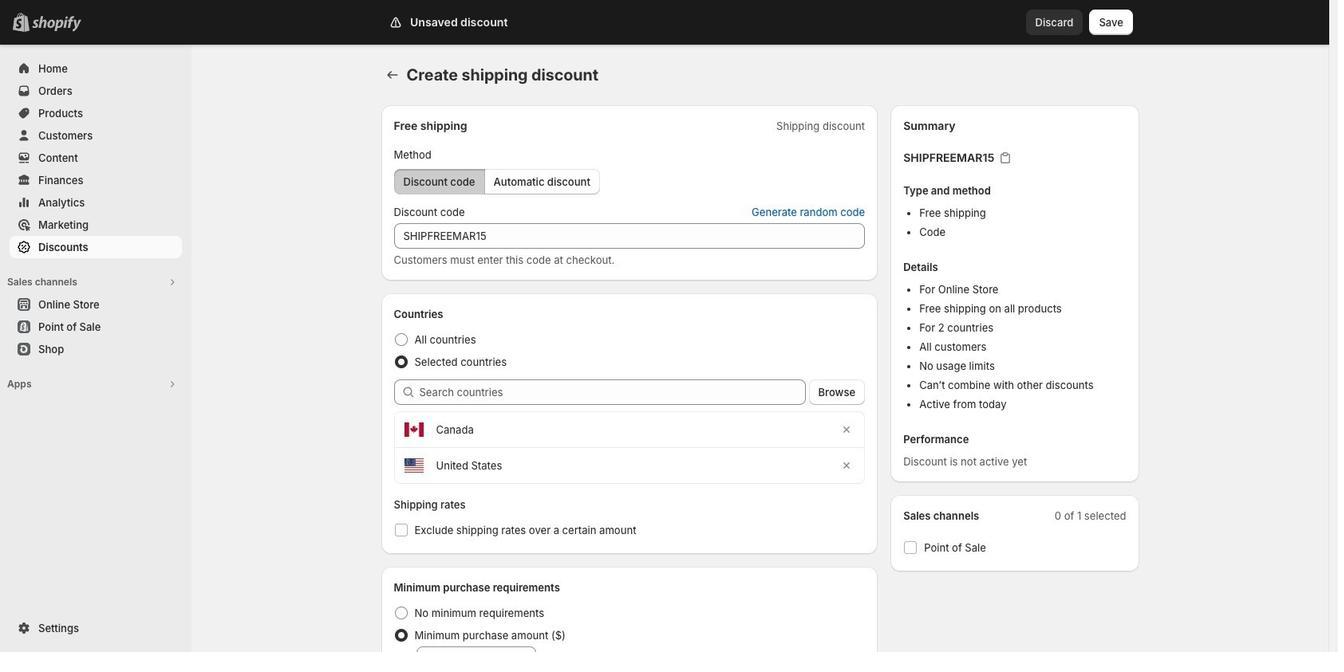 Task type: vqa. For each thing, say whether or not it's contained in the screenshot.
Search countries TEXT BOX on the bottom of the page
yes



Task type: locate. For each thing, give the bounding box(es) containing it.
None text field
[[394, 223, 865, 249]]

shopify image
[[32, 16, 81, 32]]

Search countries text field
[[419, 380, 806, 405]]

0.00 text field
[[437, 647, 536, 653]]



